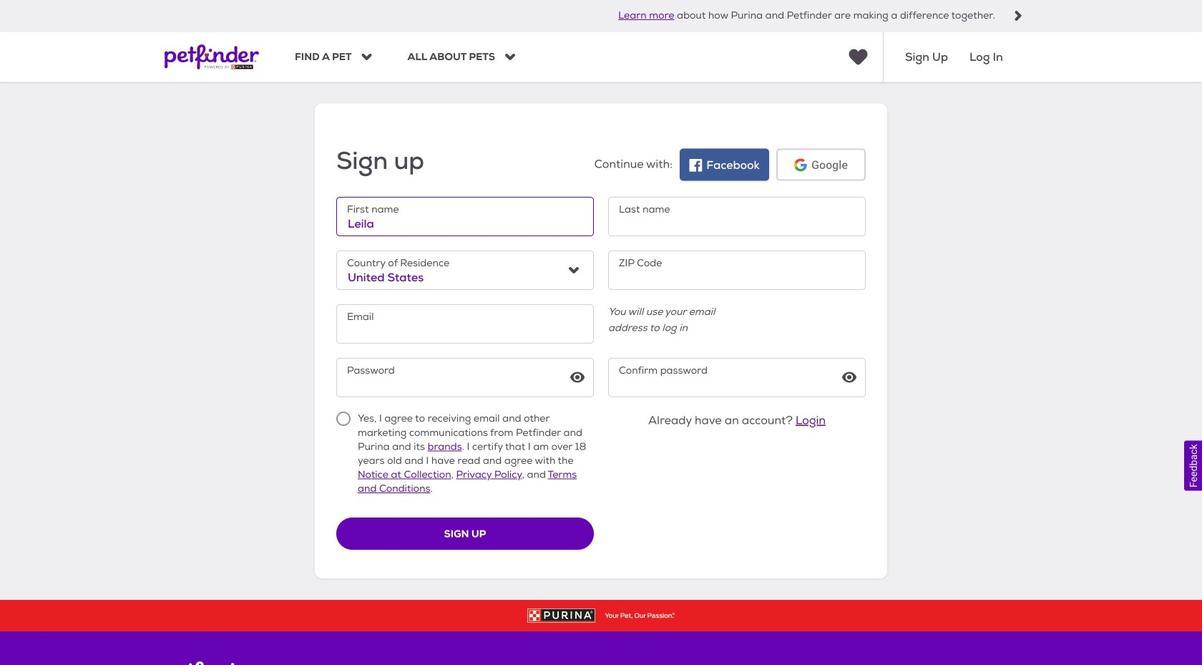 Task type: vqa. For each thing, say whether or not it's contained in the screenshot.
Thin Lizzy, adoptable Reptile, Young Female Bearded Dragon, Indianapolis, IN. Image
no



Task type: locate. For each thing, give the bounding box(es) containing it.
petfinder home image
[[165, 32, 259, 82], [165, 661, 255, 665]]

ZIP Code text field
[[609, 251, 866, 290]]

list item
[[336, 439, 399, 481], [336, 605, 381, 634]]

2 list item from the top
[[336, 605, 381, 634]]

1 vertical spatial list item
[[336, 605, 381, 634]]

2 petfinder home image from the top
[[165, 661, 255, 665]]

None password field
[[337, 358, 594, 398], [609, 358, 866, 398], [337, 358, 594, 398], [609, 358, 866, 398]]

None text field
[[337, 197, 594, 236], [609, 197, 866, 236], [337, 197, 594, 236], [609, 197, 866, 236]]

footer
[[0, 600, 1203, 665]]

list
[[336, 439, 399, 634]]

0 vertical spatial list item
[[336, 439, 399, 481]]

0 vertical spatial petfinder home image
[[165, 32, 259, 82]]

None email field
[[337, 304, 594, 344]]

1 vertical spatial petfinder home image
[[165, 661, 255, 665]]



Task type: describe. For each thing, give the bounding box(es) containing it.
purina your pet, our passion image
[[0, 608, 1203, 623]]

1 petfinder home image from the top
[[165, 32, 259, 82]]

1 list item from the top
[[336, 439, 399, 481]]



